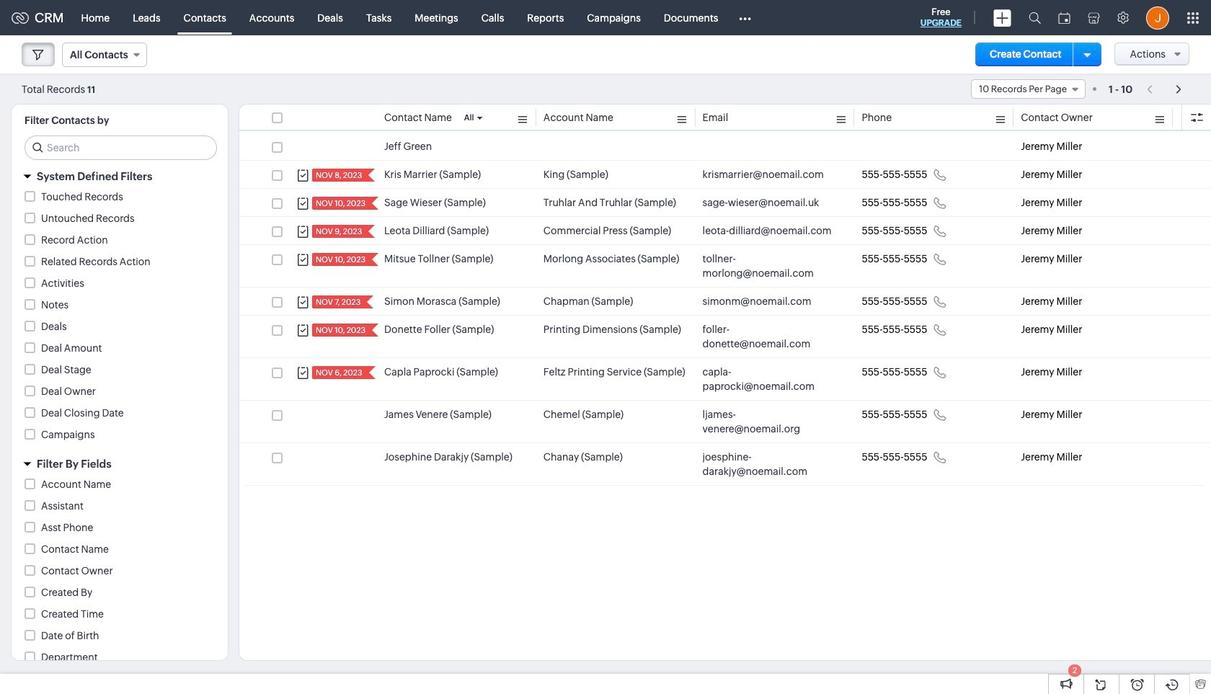 Task type: vqa. For each thing, say whether or not it's contained in the screenshot.
the bottom Year
no



Task type: describe. For each thing, give the bounding box(es) containing it.
profile element
[[1138, 0, 1178, 35]]

logo image
[[12, 12, 29, 23]]

Other Modules field
[[730, 6, 761, 29]]

create menu element
[[985, 0, 1020, 35]]

search element
[[1020, 0, 1050, 35]]



Task type: locate. For each thing, give the bounding box(es) containing it.
profile image
[[1146, 6, 1169, 29]]

search image
[[1029, 12, 1041, 24]]

None field
[[62, 43, 147, 67], [971, 79, 1086, 99], [62, 43, 147, 67], [971, 79, 1086, 99]]

Search text field
[[25, 136, 216, 159]]

calendar image
[[1058, 12, 1071, 23]]

row group
[[239, 133, 1211, 486]]

create menu image
[[993, 9, 1011, 26]]



